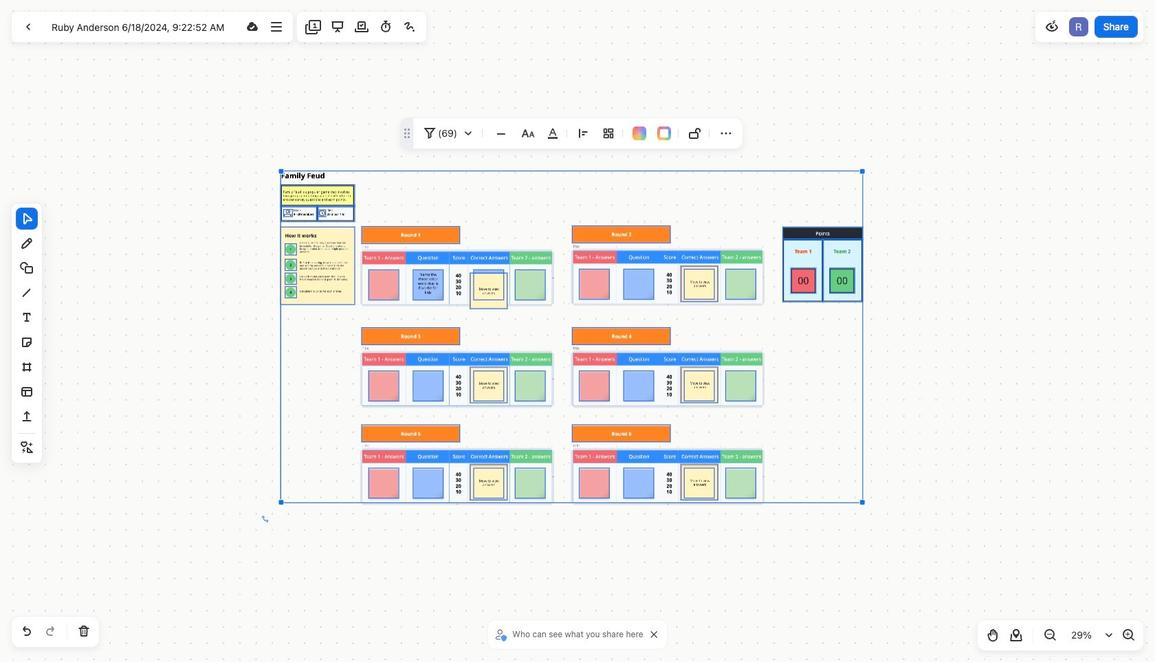 Task type: locate. For each thing, give the bounding box(es) containing it.
menu item
[[685, 122, 707, 144]]

timer image
[[378, 19, 394, 35]]

format styles image
[[520, 125, 537, 142]]

pages image
[[305, 19, 322, 35]]

zoom out image
[[1042, 627, 1059, 644]]

fill menu item
[[633, 127, 647, 140]]

close image
[[651, 632, 658, 638]]

dashboard image
[[20, 19, 36, 35]]

undo image
[[19, 624, 35, 641]]



Task type: describe. For each thing, give the bounding box(es) containing it.
more options image
[[268, 19, 285, 35]]

laser image
[[402, 19, 419, 35]]

Document name text field
[[41, 16, 239, 38]]

presentation image
[[329, 19, 346, 35]]

ruby anderson list item
[[1068, 16, 1090, 38]]

clear page image
[[76, 624, 92, 641]]

vote3634634 image
[[354, 19, 370, 35]]

zoom in image
[[1121, 627, 1137, 644]]



Task type: vqa. For each thing, say whether or not it's contained in the screenshot.
fourth right image
no



